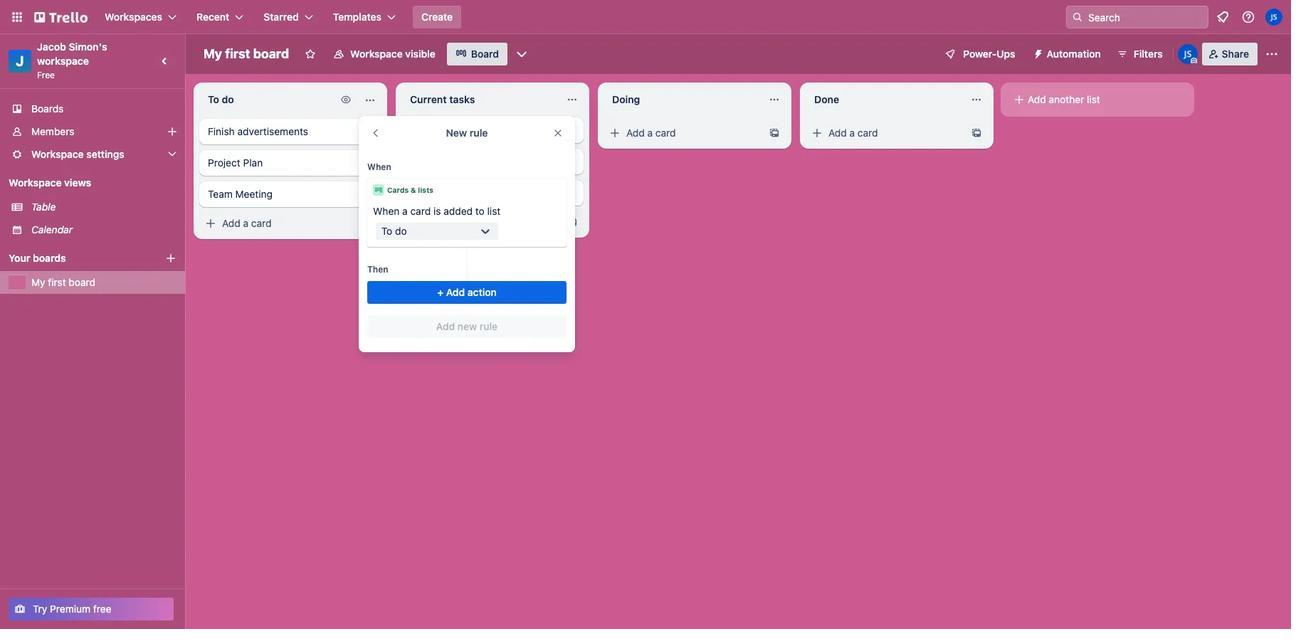 Task type: vqa. For each thing, say whether or not it's contained in the screenshot.
'Templates' on the left top of page
yes



Task type: describe. For each thing, give the bounding box(es) containing it.
add down doing text box
[[627, 127, 645, 139]]

rule inside button
[[480, 320, 498, 333]]

card left the is
[[411, 205, 431, 217]]

meeting for the bottommost create from template… image's sm image
[[235, 188, 273, 200]]

to
[[382, 225, 393, 237]]

table
[[31, 201, 56, 213]]

workspace for workspace views
[[9, 177, 62, 189]]

primary element
[[0, 0, 1292, 34]]

+
[[437, 286, 444, 298]]

jacob simon's workspace link
[[37, 41, 110, 67]]

workspace settings button
[[0, 143, 185, 166]]

add another list
[[1028, 93, 1101, 105]]

team meeting for sm image related to leftmost create from template… icon
[[410, 187, 475, 199]]

new
[[446, 127, 467, 139]]

add new rule
[[436, 320, 498, 333]]

card for leftmost create from template… icon
[[454, 216, 474, 228]]

your boards with 1 items element
[[9, 250, 144, 267]]

automation button
[[1027, 43, 1110, 66]]

finish advertisements for current tasks text field
[[410, 124, 511, 136]]

jacob simon (jacobsimon16) image
[[1178, 44, 1198, 64]]

power-
[[964, 48, 997, 60]]

power-ups button
[[935, 43, 1024, 66]]

jacob simon (jacobsimon16) image
[[1266, 9, 1283, 26]]

calendar link
[[31, 223, 177, 237]]

add down project plan
[[222, 217, 241, 229]]

when for when a card is added to list
[[373, 205, 400, 217]]

project plan
[[208, 157, 263, 169]]

team meeting for the bottommost create from template… image's sm image
[[208, 188, 273, 200]]

workspace visible
[[350, 48, 436, 60]]

1 vertical spatial list
[[487, 205, 501, 217]]

advertisements for current tasks text field
[[440, 124, 511, 136]]

add a card link for the topmost create from template… icon
[[806, 123, 966, 143]]

visible
[[406, 48, 436, 60]]

plan
[[243, 157, 263, 169]]

a right the is
[[445, 216, 451, 228]]

0 horizontal spatial my first board
[[31, 276, 95, 288]]

customize views image
[[515, 47, 529, 61]]

Doing text field
[[604, 88, 761, 111]]

cards
[[387, 186, 409, 194]]

templates button
[[325, 6, 405, 28]]

show menu image
[[1266, 47, 1280, 61]]

workspace settings
[[31, 148, 125, 160]]

workspace for workspace settings
[[31, 148, 84, 160]]

workspaces
[[105, 11, 162, 23]]

free
[[93, 603, 111, 615]]

free
[[37, 70, 55, 80]]

add a card link for top create from template… image
[[604, 123, 763, 143]]

add inside button
[[436, 320, 455, 333]]

meeting for sm image related to leftmost create from template… icon
[[438, 187, 475, 199]]

simon's
[[69, 41, 107, 53]]

board
[[471, 48, 499, 60]]

settings
[[86, 148, 125, 160]]

to
[[476, 205, 485, 217]]

sm image for the topmost create from template… icon
[[810, 126, 825, 140]]

action
[[468, 286, 497, 298]]

team for current tasks text field
[[410, 187, 435, 199]]

project plan link
[[199, 150, 382, 176]]

0 notifications image
[[1215, 9, 1232, 26]]

lists
[[418, 186, 434, 194]]

when a card is added to list
[[373, 205, 501, 217]]

recent
[[197, 11, 230, 23]]

workspace visible button
[[325, 43, 444, 66]]

try premium free
[[33, 603, 111, 615]]

team meeting link for sm image related to leftmost create from template… icon
[[402, 180, 584, 206]]

0 horizontal spatial create from template… image
[[567, 216, 578, 228]]

finish advertisements for to do text field
[[208, 125, 308, 137]]

my first board inside text field
[[204, 46, 289, 61]]

&
[[411, 186, 416, 194]]

project
[[208, 157, 241, 169]]

my first board link
[[31, 276, 177, 290]]

add a card for leftmost create from template… icon
[[424, 216, 474, 228]]

views
[[64, 177, 91, 189]]

table link
[[31, 200, 177, 214]]

boards
[[33, 252, 66, 264]]

then
[[367, 264, 389, 275]]

Done text field
[[806, 88, 963, 111]]

1 horizontal spatial list
[[1088, 93, 1101, 105]]

add a card for the bottommost create from template… image
[[222, 217, 272, 229]]

To do text field
[[199, 88, 333, 111]]

do
[[395, 225, 407, 237]]

boards link
[[0, 98, 185, 120]]

add right +
[[446, 286, 465, 298]]

your
[[9, 252, 30, 264]]

workspace navigation collapse icon image
[[155, 51, 175, 71]]

sm image inside add another list link
[[1013, 93, 1027, 107]]

finish advertisements link for current tasks text field
[[402, 118, 584, 143]]

a up do
[[402, 205, 408, 217]]

create
[[422, 11, 453, 23]]

jacob
[[37, 41, 66, 53]]

add left added
[[424, 216, 443, 228]]

when for when
[[367, 162, 392, 172]]



Task type: locate. For each thing, give the bounding box(es) containing it.
0 vertical spatial my first board
[[204, 46, 289, 61]]

workspace inside button
[[350, 48, 403, 60]]

1 horizontal spatial finish advertisements link
[[402, 118, 584, 143]]

team for to do text field
[[208, 188, 233, 200]]

workspaces button
[[96, 6, 185, 28]]

share
[[1223, 48, 1250, 60]]

templates
[[333, 11, 382, 23]]

1 horizontal spatial first
[[225, 46, 250, 61]]

sm image inside automation button
[[1027, 43, 1047, 63]]

sm image for the bottommost create from template… image
[[204, 216, 218, 231]]

0 vertical spatial my
[[204, 46, 222, 61]]

premium
[[50, 603, 91, 615]]

workspace up table
[[9, 177, 62, 189]]

0 vertical spatial create from template… image
[[971, 127, 983, 139]]

my first board down recent popup button
[[204, 46, 289, 61]]

open information menu image
[[1242, 10, 1256, 24]]

list right the another
[[1088, 93, 1101, 105]]

add another list link
[[1007, 88, 1189, 111]]

finish advertisements link down current tasks text field
[[402, 118, 584, 143]]

team meeting link down the project plan link
[[199, 182, 382, 207]]

add a card down doing text box
[[627, 127, 676, 139]]

meeting
[[438, 187, 475, 199], [235, 188, 273, 200]]

filters button
[[1113, 43, 1168, 66]]

team meeting
[[410, 187, 475, 199], [208, 188, 273, 200]]

finish up the project
[[208, 125, 235, 137]]

a
[[648, 127, 653, 139], [850, 127, 855, 139], [402, 205, 408, 217], [445, 216, 451, 228], [243, 217, 249, 229]]

j
[[16, 53, 24, 69]]

1 horizontal spatial finish
[[410, 124, 437, 136]]

0 horizontal spatial finish advertisements link
[[199, 119, 382, 145]]

1 vertical spatial first
[[48, 276, 66, 288]]

1 horizontal spatial create from template… image
[[769, 127, 781, 139]]

jacob simon's workspace free
[[37, 41, 110, 80]]

this member is an admin of this board. image
[[1191, 58, 1198, 64]]

team meeting up the is
[[410, 187, 475, 199]]

add down done text box
[[829, 127, 847, 139]]

another
[[1049, 93, 1085, 105]]

back to home image
[[34, 6, 88, 28]]

add a card link down the project plan link
[[199, 214, 359, 234]]

workspace views
[[9, 177, 91, 189]]

workspace down members
[[31, 148, 84, 160]]

add a card down plan
[[222, 217, 272, 229]]

board
[[253, 46, 289, 61], [69, 276, 95, 288]]

1 horizontal spatial team
[[410, 187, 435, 199]]

finish for to do text field
[[208, 125, 235, 137]]

workspace for workspace visible
[[350, 48, 403, 60]]

card down doing text box
[[656, 127, 676, 139]]

add a card down done text box
[[829, 127, 879, 139]]

1 horizontal spatial create from template… image
[[971, 127, 983, 139]]

0 horizontal spatial my
[[31, 276, 45, 288]]

j link
[[9, 50, 31, 73]]

add left new
[[436, 320, 455, 333]]

add a card for the topmost create from template… icon
[[829, 127, 879, 139]]

card for the topmost create from template… icon
[[858, 127, 879, 139]]

my first board down your boards with 1 items 'element'
[[31, 276, 95, 288]]

1 vertical spatial create from template… image
[[567, 216, 578, 228]]

advertisements
[[440, 124, 511, 136], [238, 125, 308, 137]]

starred button
[[255, 6, 322, 28]]

try premium free button
[[9, 598, 174, 621]]

add a card for top create from template… image
[[627, 127, 676, 139]]

recent button
[[188, 6, 252, 28]]

star or unstar board image
[[305, 48, 316, 60]]

my first board
[[204, 46, 289, 61], [31, 276, 95, 288]]

0 horizontal spatial finish advertisements
[[208, 125, 308, 137]]

0 horizontal spatial team
[[208, 188, 233, 200]]

card down plan
[[251, 217, 272, 229]]

my down your boards
[[31, 276, 45, 288]]

sm image
[[1027, 43, 1047, 63], [339, 93, 353, 107], [1013, 93, 1027, 107], [608, 126, 622, 140]]

0 horizontal spatial finish
[[208, 125, 235, 137]]

0 vertical spatial first
[[225, 46, 250, 61]]

add new rule button
[[367, 315, 567, 338]]

first down boards
[[48, 276, 66, 288]]

my
[[204, 46, 222, 61], [31, 276, 45, 288]]

power-ups
[[964, 48, 1016, 60]]

add a card link
[[604, 123, 763, 143], [806, 123, 966, 143], [402, 212, 561, 232], [199, 214, 359, 234]]

finish advertisements down current tasks text field
[[410, 124, 511, 136]]

card left to
[[454, 216, 474, 228]]

filters
[[1134, 48, 1163, 60]]

1 horizontal spatial meeting
[[438, 187, 475, 199]]

add a card
[[627, 127, 676, 139], [829, 127, 879, 139], [424, 216, 474, 228], [222, 217, 272, 229]]

finish advertisements link up the project plan link
[[199, 119, 382, 145]]

add left the another
[[1028, 93, 1047, 105]]

1 horizontal spatial team meeting
[[410, 187, 475, 199]]

0 horizontal spatial sm image
[[204, 216, 218, 231]]

0 vertical spatial rule
[[470, 127, 488, 139]]

workspace down the templates popup button
[[350, 48, 403, 60]]

0 horizontal spatial team meeting
[[208, 188, 273, 200]]

first
[[225, 46, 250, 61], [48, 276, 66, 288]]

team meeting link down new rule
[[402, 180, 584, 206]]

0 horizontal spatial first
[[48, 276, 66, 288]]

to do
[[382, 225, 407, 237]]

1 horizontal spatial team meeting link
[[402, 180, 584, 206]]

1 vertical spatial my first board
[[31, 276, 95, 288]]

your boards
[[9, 252, 66, 264]]

advertisements for to do text field
[[238, 125, 308, 137]]

add a card link down lists
[[402, 212, 561, 232]]

advertisements down to do text field
[[238, 125, 308, 137]]

when up to
[[373, 205, 400, 217]]

first inside text field
[[225, 46, 250, 61]]

new
[[458, 320, 477, 333]]

workspace inside "dropdown button"
[[31, 148, 84, 160]]

finish left new
[[410, 124, 437, 136]]

board link
[[447, 43, 508, 66]]

create button
[[413, 6, 462, 28]]

create from template… image
[[769, 127, 781, 139], [365, 218, 376, 229]]

finish
[[410, 124, 437, 136], [208, 125, 235, 137]]

team
[[410, 187, 435, 199], [208, 188, 233, 200]]

0 vertical spatial list
[[1088, 93, 1101, 105]]

0 vertical spatial when
[[367, 162, 392, 172]]

add a card left to
[[424, 216, 474, 228]]

1 horizontal spatial board
[[253, 46, 289, 61]]

Search field
[[1084, 6, 1209, 28]]

members link
[[0, 120, 185, 143]]

0 horizontal spatial meeting
[[235, 188, 273, 200]]

1 vertical spatial my
[[31, 276, 45, 288]]

a down plan
[[243, 217, 249, 229]]

1 horizontal spatial my first board
[[204, 46, 289, 61]]

a down done text box
[[850, 127, 855, 139]]

add
[[1028, 93, 1047, 105], [627, 127, 645, 139], [829, 127, 847, 139], [424, 216, 443, 228], [222, 217, 241, 229], [446, 286, 465, 298], [436, 320, 455, 333]]

finish advertisements up plan
[[208, 125, 308, 137]]

team meeting link
[[402, 180, 584, 206], [199, 182, 382, 207]]

2 horizontal spatial sm image
[[810, 126, 825, 140]]

my down recent
[[204, 46, 222, 61]]

1 vertical spatial rule
[[480, 320, 498, 333]]

cards & lists
[[387, 186, 434, 194]]

team up when a card is added to list
[[410, 187, 435, 199]]

try
[[33, 603, 47, 615]]

sm image for leftmost create from template… icon
[[406, 215, 420, 229]]

0 horizontal spatial team meeting link
[[199, 182, 382, 207]]

0 horizontal spatial list
[[487, 205, 501, 217]]

members
[[31, 125, 74, 137]]

when
[[367, 162, 392, 172], [373, 205, 400, 217]]

starred
[[264, 11, 299, 23]]

added
[[444, 205, 473, 217]]

calendar
[[31, 224, 73, 236]]

+ add action
[[437, 286, 497, 298]]

list right to
[[487, 205, 501, 217]]

ups
[[997, 48, 1016, 60]]

first down recent popup button
[[225, 46, 250, 61]]

0 horizontal spatial advertisements
[[238, 125, 308, 137]]

when up the cards
[[367, 162, 392, 172]]

0 vertical spatial board
[[253, 46, 289, 61]]

1 horizontal spatial my
[[204, 46, 222, 61]]

add board image
[[165, 253, 177, 264]]

add a card link for the bottommost create from template… image
[[199, 214, 359, 234]]

1 vertical spatial when
[[373, 205, 400, 217]]

list
[[1088, 93, 1101, 105], [487, 205, 501, 217]]

card
[[656, 127, 676, 139], [858, 127, 879, 139], [411, 205, 431, 217], [454, 216, 474, 228], [251, 217, 272, 229]]

finish advertisements link
[[402, 118, 584, 143], [199, 119, 382, 145]]

card down done text box
[[858, 127, 879, 139]]

Current tasks text field
[[402, 88, 558, 111]]

team meeting link for the bottommost create from template… image's sm image
[[199, 182, 382, 207]]

a down doing text box
[[648, 127, 653, 139]]

automation
[[1047, 48, 1102, 60]]

new rule
[[446, 127, 488, 139]]

advertisements down current tasks text field
[[440, 124, 511, 136]]

workspace
[[37, 55, 89, 67]]

meeting up added
[[438, 187, 475, 199]]

board down "starred"
[[253, 46, 289, 61]]

sm image
[[810, 126, 825, 140], [406, 215, 420, 229], [204, 216, 218, 231]]

team down the project
[[208, 188, 233, 200]]

0 horizontal spatial board
[[69, 276, 95, 288]]

search image
[[1073, 11, 1084, 23]]

add a card link down done text box
[[806, 123, 966, 143]]

1 vertical spatial create from template… image
[[365, 218, 376, 229]]

1 horizontal spatial advertisements
[[440, 124, 511, 136]]

card for the bottommost create from template… image
[[251, 217, 272, 229]]

board inside text field
[[253, 46, 289, 61]]

finish advertisements
[[410, 124, 511, 136], [208, 125, 308, 137]]

meeting down plan
[[235, 188, 273, 200]]

Board name text field
[[197, 43, 296, 66]]

add a card link down doing text box
[[604, 123, 763, 143]]

finish for current tasks text field
[[410, 124, 437, 136]]

create from template… image
[[971, 127, 983, 139], [567, 216, 578, 228]]

add a card link for leftmost create from template… icon
[[402, 212, 561, 232]]

1 vertical spatial workspace
[[31, 148, 84, 160]]

finish advertisements link for to do text field
[[199, 119, 382, 145]]

is
[[434, 205, 441, 217]]

1 horizontal spatial finish advertisements
[[410, 124, 511, 136]]

0 vertical spatial workspace
[[350, 48, 403, 60]]

team meeting down project plan
[[208, 188, 273, 200]]

1 horizontal spatial sm image
[[406, 215, 420, 229]]

share button
[[1203, 43, 1258, 66]]

card for top create from template… image
[[656, 127, 676, 139]]

rule
[[470, 127, 488, 139], [480, 320, 498, 333]]

0 horizontal spatial create from template… image
[[365, 218, 376, 229]]

boards
[[31, 103, 64, 115]]

0 vertical spatial create from template… image
[[769, 127, 781, 139]]

board down your boards with 1 items 'element'
[[69, 276, 95, 288]]

my inside text field
[[204, 46, 222, 61]]

2 vertical spatial workspace
[[9, 177, 62, 189]]

1 vertical spatial board
[[69, 276, 95, 288]]



